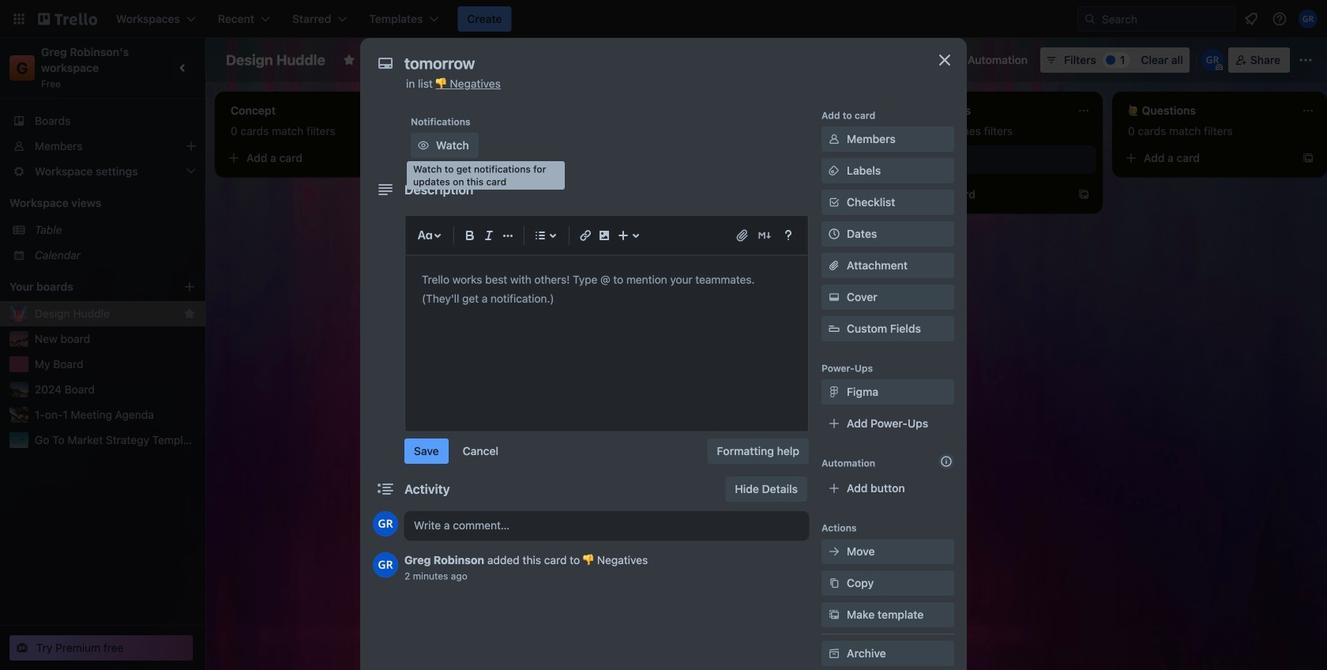 Task type: vqa. For each thing, say whether or not it's contained in the screenshot.
Your boards with 4 items element
no



Task type: describe. For each thing, give the bounding box(es) containing it.
open help dialog image
[[779, 226, 798, 245]]

link ⌘k image
[[576, 226, 595, 245]]

2 greg robinson (gregrobinson96) image from the top
[[373, 552, 398, 578]]

close dialog image
[[936, 51, 955, 70]]

star or unstar board image
[[343, 54, 356, 66]]

4 sm image from the top
[[827, 575, 842, 591]]

editor toolbar
[[413, 223, 801, 248]]

Board name text field
[[218, 47, 333, 73]]

1 greg robinson (gregrobinson96) image from the top
[[373, 511, 398, 537]]

2 create from template… image from the left
[[854, 152, 866, 164]]

view markdown image
[[757, 228, 773, 243]]

primary element
[[0, 0, 1328, 38]]

Main content area, start typing to enter text. text field
[[422, 270, 792, 308]]

2 sm image from the top
[[827, 384, 842, 400]]

greg robinson (gregrobinson96) image inside primary element
[[1299, 9, 1318, 28]]

image image
[[595, 226, 614, 245]]

3 create from template… image from the left
[[1302, 152, 1315, 164]]



Task type: locate. For each thing, give the bounding box(es) containing it.
greg robinson (gregrobinson96) image right 'open information menu' icon
[[1299, 9, 1318, 28]]

sm image
[[946, 47, 968, 70], [827, 131, 842, 147], [416, 138, 432, 153], [827, 289, 842, 305], [827, 607, 842, 623]]

greg robinson (gregrobinson96) image
[[1299, 9, 1318, 28], [1202, 49, 1224, 71]]

1 horizontal spatial greg robinson (gregrobinson96) image
[[1299, 9, 1318, 28]]

show menu image
[[1298, 52, 1314, 68]]

text styles image
[[416, 226, 435, 245]]

greg robinson (gregrobinson96) image down search "field"
[[1202, 49, 1224, 71]]

1 vertical spatial greg robinson (gregrobinson96) image
[[1202, 49, 1224, 71]]

text formatting group
[[461, 226, 518, 245]]

sm image
[[827, 163, 842, 179], [827, 384, 842, 400], [827, 544, 842, 560], [827, 575, 842, 591], [827, 646, 842, 661]]

0 horizontal spatial create from template… image
[[405, 152, 417, 164]]

lists image
[[531, 226, 550, 245]]

italic ⌘i image
[[480, 226, 499, 245]]

1 vertical spatial greg robinson (gregrobinson96) image
[[373, 552, 398, 578]]

Search field
[[1097, 8, 1235, 30]]

0 vertical spatial greg robinson (gregrobinson96) image
[[373, 511, 398, 537]]

2 horizontal spatial create from template… image
[[1302, 152, 1315, 164]]

Write a comment text field
[[405, 511, 809, 540]]

0 vertical spatial greg robinson (gregrobinson96) image
[[1299, 9, 1318, 28]]

greg robinson (gregrobinson96) image
[[373, 511, 398, 537], [373, 552, 398, 578]]

0 horizontal spatial greg robinson (gregrobinson96) image
[[1202, 49, 1224, 71]]

starred icon image
[[183, 307, 196, 320]]

more formatting image
[[499, 226, 518, 245]]

attach and insert link image
[[735, 228, 751, 243]]

1 create from template… image from the left
[[405, 152, 417, 164]]

open information menu image
[[1272, 11, 1288, 27]]

create from template… image
[[405, 152, 417, 164], [854, 152, 866, 164], [1302, 152, 1315, 164]]

1 sm image from the top
[[827, 163, 842, 179]]

5 sm image from the top
[[827, 646, 842, 661]]

add board image
[[183, 281, 196, 293]]

your boards with 6 items element
[[9, 277, 160, 296]]

1 horizontal spatial create from template… image
[[854, 152, 866, 164]]

bold ⌘b image
[[461, 226, 480, 245]]

None text field
[[397, 49, 918, 77]]

0 notifications image
[[1242, 9, 1261, 28]]

search image
[[1084, 13, 1097, 25]]

create from template… image
[[1078, 188, 1091, 201]]

3 sm image from the top
[[827, 544, 842, 560]]



